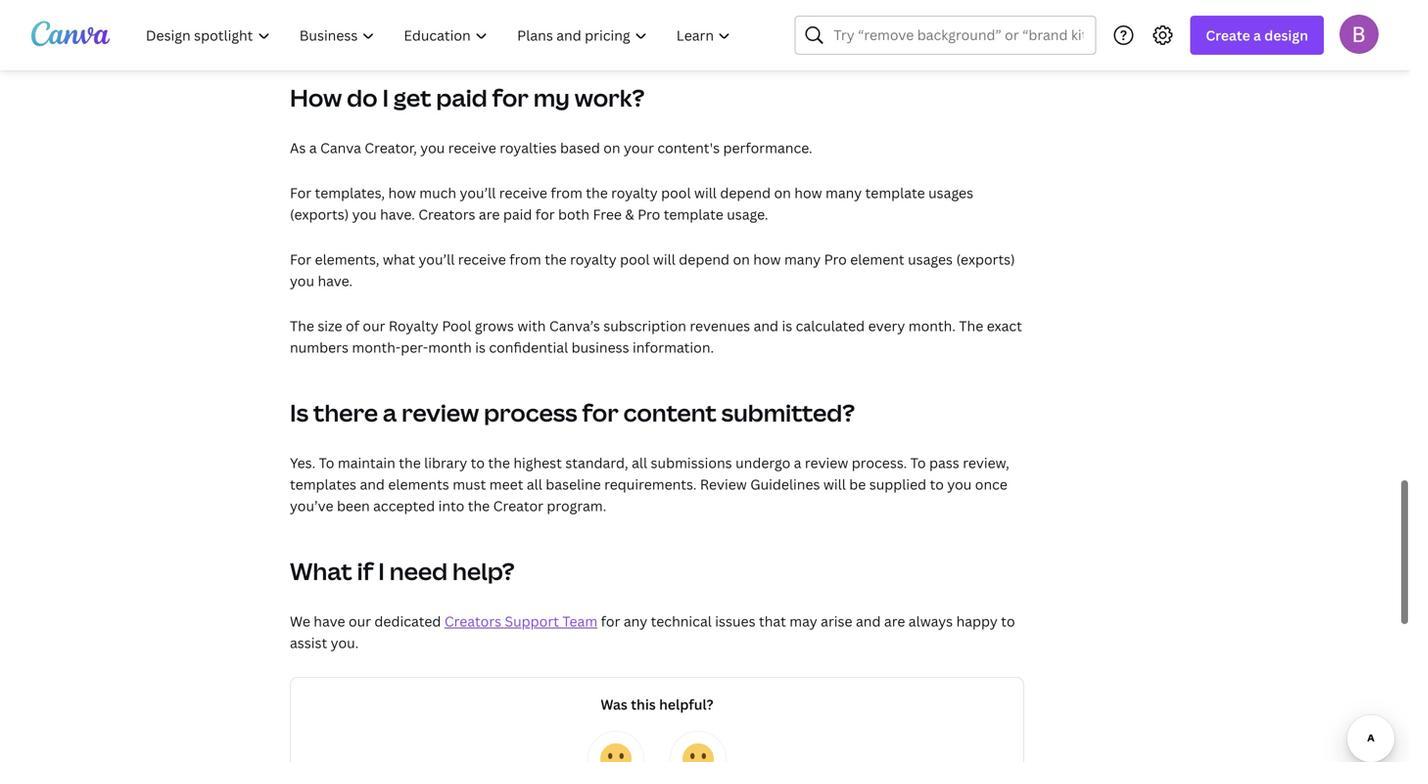 Task type: vqa. For each thing, say whether or not it's contained in the screenshot.
middle will
yes



Task type: describe. For each thing, give the bounding box(es) containing it.
😔 image
[[683, 744, 714, 763]]

for inside for templates, how much you'll receive from the royalty pool will depend on how many template usages (exports) you have. creators are paid for both free & pro template usage.
[[535, 205, 555, 224]]

0 vertical spatial to
[[471, 454, 485, 472]]

will inside for templates, how much you'll receive from the royalty pool will depend on how many template usages (exports) you have. creators are paid for both free & pro template usage.
[[694, 184, 717, 202]]

&
[[625, 205, 634, 224]]

is
[[290, 397, 308, 429]]

per-
[[401, 338, 428, 357]]

what
[[290, 556, 352, 588]]

royalty inside for elements, what you'll receive from the royalty pool will depend on how many pro element usages (exports) you have.
[[570, 250, 617, 269]]

pro inside for templates, how much you'll receive from the royalty pool will depend on how many template usages (exports) you have. creators are paid for both free & pro template usage.
[[638, 205, 660, 224]]

program.
[[547, 497, 606, 516]]

0 vertical spatial on
[[603, 139, 620, 157]]

0 vertical spatial paid
[[436, 82, 487, 114]]

you inside for templates, how much you'll receive from the royalty pool will depend on how many template usages (exports) you have. creators are paid for both free & pro template usage.
[[352, 205, 377, 224]]

into
[[438, 497, 464, 516]]

for for for elements, what you'll receive from the royalty pool will depend on how many pro element usages (exports) you have.
[[290, 250, 312, 269]]

0 vertical spatial all
[[632, 454, 647, 472]]

the size of our royalty pool grows with canva's subscription revenues and is calculated every month. the exact numbers month-per-month is confidential business information.
[[290, 317, 1022, 357]]

support
[[505, 613, 559, 631]]

a right as
[[309, 139, 317, 157]]

do
[[347, 82, 378, 114]]

maintain
[[338, 454, 395, 472]]

1 vertical spatial template
[[664, 205, 723, 224]]

a inside 'dropdown button'
[[1253, 26, 1261, 45]]

calculated
[[796, 317, 865, 335]]

from inside for elements, what you'll receive from the royalty pool will depend on how many pro element usages (exports) you have.
[[509, 250, 541, 269]]

month.
[[908, 317, 956, 335]]

creator,
[[365, 139, 417, 157]]

elements,
[[315, 250, 379, 269]]

the inside for templates, how much you'll receive from the royalty pool will depend on how many template usages (exports) you have. creators are paid for both free & pro template usage.
[[586, 184, 608, 202]]

are inside for any technical issues that may arise and are always happy to assist you.
[[884, 613, 905, 631]]

submitted?
[[721, 397, 855, 429]]

yes. to maintain the library to the highest standard, all submissions undergo a review process. to pass review, templates and elements must meet all baseline requirements. review guidelines will be supplied to you once you've been accepted into the creator program.
[[290, 454, 1009, 516]]

of
[[346, 317, 359, 335]]

month-
[[352, 338, 401, 357]]

creator
[[493, 497, 543, 516]]

confidential
[[489, 338, 568, 357]]

canva's
[[549, 317, 600, 335]]

undergo
[[735, 454, 790, 472]]

standard,
[[565, 454, 628, 472]]

create a design button
[[1190, 16, 1324, 55]]

yes.
[[290, 454, 315, 472]]

any
[[624, 613, 647, 631]]

are inside for templates, how much you'll receive from the royalty pool will depend on how many template usages (exports) you have. creators are paid for both free & pro template usage.
[[479, 205, 500, 224]]

elements
[[388, 475, 449, 494]]

creators support team link
[[444, 613, 598, 631]]

receive for you
[[448, 139, 496, 157]]

for left my
[[492, 82, 529, 114]]

subscription
[[603, 317, 686, 335]]

for any technical issues that may arise and are always happy to assist you.
[[290, 613, 1015, 653]]

Try "remove background" or "brand kit" search field
[[834, 17, 1083, 54]]

numbers
[[290, 338, 349, 357]]

dedicated
[[374, 613, 441, 631]]

2 the from the left
[[959, 317, 983, 335]]

process
[[484, 397, 577, 429]]

create a design
[[1206, 26, 1308, 45]]

accepted
[[373, 497, 435, 516]]

1 horizontal spatial to
[[930, 475, 944, 494]]

size
[[318, 317, 342, 335]]

you'll inside for elements, what you'll receive from the royalty pool will depend on how many pro element usages (exports) you have.
[[419, 250, 455, 269]]

always
[[909, 613, 953, 631]]

you inside yes. to maintain the library to the highest standard, all submissions undergo a review process. to pass review, templates and elements must meet all baseline requirements. review guidelines will be supplied to you once you've been accepted into the creator program.
[[947, 475, 972, 494]]

for for for templates, how much you'll receive from the royalty pool will depend on how many template usages (exports) you have. creators are paid for both free & pro template usage.
[[290, 184, 312, 202]]

you inside for elements, what you'll receive from the royalty pool will depend on how many pro element usages (exports) you have.
[[290, 272, 314, 290]]

for inside for any technical issues that may arise and are always happy to assist you.
[[601, 613, 620, 631]]

was
[[601, 696, 628, 714]]

the inside for elements, what you'll receive from the royalty pool will depend on how many pro element usages (exports) you have.
[[545, 250, 567, 269]]

content's
[[657, 139, 720, 157]]

you've
[[290, 497, 333, 516]]

a inside yes. to maintain the library to the highest standard, all submissions undergo a review process. to pass review, templates and elements must meet all baseline requirements. review guidelines will be supplied to you once you've been accepted into the creator program.
[[794, 454, 801, 472]]

1 vertical spatial our
[[349, 613, 371, 631]]

issues
[[715, 613, 756, 631]]

meet
[[489, 475, 523, 494]]

1 the from the left
[[290, 317, 314, 335]]

we
[[290, 613, 310, 631]]

with
[[517, 317, 546, 335]]

and inside yes. to maintain the library to the highest standard, all submissions undergo a review process. to pass review, templates and elements must meet all baseline requirements. review guidelines will be supplied to you once you've been accepted into the creator program.
[[360, 475, 385, 494]]

been
[[337, 497, 370, 516]]

0 vertical spatial review
[[402, 397, 479, 429]]

how inside for elements, what you'll receive from the royalty pool will depend on how many pro element usages (exports) you have.
[[753, 250, 781, 269]]

for templates, how much you'll receive from the royalty pool will depend on how many template usages (exports) you have. creators are paid for both free & pro template usage.
[[290, 184, 973, 224]]

receive inside for elements, what you'll receive from the royalty pool will depend on how many pro element usages (exports) you have.
[[458, 250, 506, 269]]

was this helpful?
[[601, 696, 714, 714]]

information.
[[633, 338, 714, 357]]

review,
[[963, 454, 1009, 472]]

for elements, what you'll receive from the royalty pool will depend on how many pro element usages (exports) you have.
[[290, 250, 1015, 290]]

(exports) for for templates, how much you'll receive from the royalty pool will depend on how many template usages (exports) you have. creators are paid for both free & pro template usage.
[[290, 205, 349, 224]]

requirements.
[[604, 475, 697, 494]]

review inside yes. to maintain the library to the highest standard, all submissions undergo a review process. to pass review, templates and elements must meet all baseline requirements. review guidelines will be supplied to you once you've been accepted into the creator program.
[[805, 454, 848, 472]]

library
[[424, 454, 467, 472]]

a right there
[[383, 397, 397, 429]]

you.
[[331, 634, 359, 653]]

create
[[1206, 26, 1250, 45]]

the up meet
[[488, 454, 510, 472]]

what if i need help?
[[290, 556, 515, 588]]

have. for templates,
[[380, 205, 415, 224]]

submissions
[[651, 454, 732, 472]]

(exports) for for elements, what you'll receive from the royalty pool will depend on how many pro element usages (exports) you have.
[[956, 250, 1015, 269]]

based
[[560, 139, 600, 157]]

may
[[790, 613, 817, 631]]

process.
[[852, 454, 907, 472]]

helpful?
[[659, 696, 714, 714]]

revenues
[[690, 317, 750, 335]]

happy
[[956, 613, 998, 631]]



Task type: locate. For each thing, give the bounding box(es) containing it.
a
[[1253, 26, 1261, 45], [309, 139, 317, 157], [383, 397, 397, 429], [794, 454, 801, 472]]

receive up grows
[[458, 250, 506, 269]]

pool inside for templates, how much you'll receive from the royalty pool will depend on how many template usages (exports) you have. creators are paid for both free & pro template usage.
[[661, 184, 691, 202]]

1 vertical spatial are
[[884, 613, 905, 631]]

1 to from the left
[[319, 454, 334, 472]]

on down performance. at top right
[[774, 184, 791, 202]]

the
[[290, 317, 314, 335], [959, 317, 983, 335]]

templates
[[290, 475, 356, 494]]

0 horizontal spatial paid
[[436, 82, 487, 114]]

1 horizontal spatial paid
[[503, 205, 532, 224]]

have
[[314, 613, 345, 631]]

have. inside for templates, how much you'll receive from the royalty pool will depend on how many template usages (exports) you have. creators are paid for both free & pro template usage.
[[380, 205, 415, 224]]

you'll
[[460, 184, 496, 202], [419, 250, 455, 269]]

on left your
[[603, 139, 620, 157]]

to down pass
[[930, 475, 944, 494]]

our inside the size of our royalty pool grows with canva's subscription revenues and is calculated every month. the exact numbers month-per-month is confidential business information.
[[363, 317, 385, 335]]

1 vertical spatial will
[[653, 250, 676, 269]]

you down pass
[[947, 475, 972, 494]]

how do i get paid for my work?
[[290, 82, 645, 114]]

1 vertical spatial (exports)
[[956, 250, 1015, 269]]

get
[[394, 82, 431, 114]]

pro right & on the left top of page
[[638, 205, 660, 224]]

for
[[492, 82, 529, 114], [535, 205, 555, 224], [582, 397, 619, 429], [601, 613, 620, 631]]

my
[[533, 82, 570, 114]]

there
[[313, 397, 378, 429]]

0 vertical spatial is
[[782, 317, 792, 335]]

royalty inside for templates, how much you'll receive from the royalty pool will depend on how many template usages (exports) you have. creators are paid for both free & pro template usage.
[[611, 184, 658, 202]]

many up element
[[825, 184, 862, 202]]

and inside for any technical issues that may arise and are always happy to assist you.
[[856, 613, 881, 631]]

1 horizontal spatial are
[[884, 613, 905, 631]]

many
[[825, 184, 862, 202], [784, 250, 821, 269]]

2 horizontal spatial and
[[856, 613, 881, 631]]

pro left element
[[824, 250, 847, 269]]

from
[[551, 184, 582, 202], [509, 250, 541, 269]]

1 vertical spatial receive
[[499, 184, 547, 202]]

will inside yes. to maintain the library to the highest standard, all submissions undergo a review process. to pass review, templates and elements must meet all baseline requirements. review guidelines will be supplied to you once you've been accepted into the creator program.
[[823, 475, 846, 494]]

for left any
[[601, 613, 620, 631]]

2 horizontal spatial on
[[774, 184, 791, 202]]

1 vertical spatial all
[[527, 475, 542, 494]]

arise
[[821, 613, 852, 631]]

0 vertical spatial depend
[[720, 184, 771, 202]]

0 horizontal spatial (exports)
[[290, 205, 349, 224]]

many up calculated on the top right
[[784, 250, 821, 269]]

0 horizontal spatial review
[[402, 397, 479, 429]]

exact
[[987, 317, 1022, 335]]

the up 'numbers'
[[290, 317, 314, 335]]

0 vertical spatial usages
[[928, 184, 973, 202]]

be
[[849, 475, 866, 494]]

1 vertical spatial from
[[509, 250, 541, 269]]

1 horizontal spatial on
[[733, 250, 750, 269]]

will left be
[[823, 475, 846, 494]]

depend inside for elements, what you'll receive from the royalty pool will depend on how many pro element usages (exports) you have.
[[679, 250, 730, 269]]

2 horizontal spatial will
[[823, 475, 846, 494]]

creators down much on the top of the page
[[418, 205, 475, 224]]

your
[[624, 139, 654, 157]]

0 vertical spatial royalty
[[611, 184, 658, 202]]

the down both
[[545, 250, 567, 269]]

1 vertical spatial you'll
[[419, 250, 455, 269]]

you down templates,
[[352, 205, 377, 224]]

bob builder image
[[1340, 14, 1379, 54]]

2 vertical spatial to
[[1001, 613, 1015, 631]]

0 horizontal spatial to
[[471, 454, 485, 472]]

0 horizontal spatial are
[[479, 205, 500, 224]]

design
[[1264, 26, 1308, 45]]

you'll right much on the top of the page
[[460, 184, 496, 202]]

i for need
[[378, 556, 385, 588]]

for left both
[[535, 205, 555, 224]]

1 horizontal spatial template
[[865, 184, 925, 202]]

🙂 image
[[600, 744, 632, 763]]

will inside for elements, what you'll receive from the royalty pool will depend on how many pro element usages (exports) you have.
[[653, 250, 676, 269]]

0 horizontal spatial and
[[360, 475, 385, 494]]

usage.
[[727, 205, 768, 224]]

have. for elements,
[[318, 272, 353, 290]]

1 for from the top
[[290, 184, 312, 202]]

paid
[[436, 82, 487, 114], [503, 205, 532, 224]]

to left pass
[[910, 454, 926, 472]]

for inside for templates, how much you'll receive from the royalty pool will depend on how many template usages (exports) you have. creators are paid for both free & pro template usage.
[[290, 184, 312, 202]]

how down performance. at top right
[[794, 184, 822, 202]]

i right the if in the bottom left of the page
[[378, 556, 385, 588]]

to inside for any technical issues that may arise and are always happy to assist you.
[[1001, 613, 1015, 631]]

0 horizontal spatial pro
[[638, 205, 660, 224]]

royalty down free
[[570, 250, 617, 269]]

to up the 'templates'
[[319, 454, 334, 472]]

1 horizontal spatial from
[[551, 184, 582, 202]]

element
[[850, 250, 904, 269]]

0 vertical spatial from
[[551, 184, 582, 202]]

our right of
[[363, 317, 385, 335]]

(exports) inside for templates, how much you'll receive from the royalty pool will depend on how many template usages (exports) you have. creators are paid for both free & pro template usage.
[[290, 205, 349, 224]]

and down the maintain
[[360, 475, 385, 494]]

is down grows
[[475, 338, 486, 357]]

0 vertical spatial you'll
[[460, 184, 496, 202]]

receive inside for templates, how much you'll receive from the royalty pool will depend on how many template usages (exports) you have. creators are paid for both free & pro template usage.
[[499, 184, 547, 202]]

1 horizontal spatial is
[[782, 317, 792, 335]]

0 vertical spatial and
[[754, 317, 779, 335]]

2 vertical spatial on
[[733, 250, 750, 269]]

are
[[479, 205, 500, 224], [884, 613, 905, 631]]

template
[[865, 184, 925, 202], [664, 205, 723, 224]]

i
[[382, 82, 389, 114], [378, 556, 385, 588]]

1 horizontal spatial you'll
[[460, 184, 496, 202]]

1 vertical spatial depend
[[679, 250, 730, 269]]

depend up usage.
[[720, 184, 771, 202]]

how left much on the top of the page
[[388, 184, 416, 202]]

all
[[632, 454, 647, 472], [527, 475, 542, 494]]

1 horizontal spatial (exports)
[[956, 250, 1015, 269]]

1 vertical spatial to
[[930, 475, 944, 494]]

0 horizontal spatial have.
[[318, 272, 353, 290]]

as a canva creator, you receive royalties based on your content's performance.
[[290, 139, 812, 157]]

our up you. on the bottom left
[[349, 613, 371, 631]]

for down as
[[290, 184, 312, 202]]

1 vertical spatial royalty
[[570, 250, 617, 269]]

you
[[420, 139, 445, 157], [352, 205, 377, 224], [290, 272, 314, 290], [947, 475, 972, 494]]

0 horizontal spatial how
[[388, 184, 416, 202]]

on down usage.
[[733, 250, 750, 269]]

you up 'numbers'
[[290, 272, 314, 290]]

1 horizontal spatial will
[[694, 184, 717, 202]]

you'll right 'what'
[[419, 250, 455, 269]]

for up standard,
[[582, 397, 619, 429]]

pool inside for elements, what you'll receive from the royalty pool will depend on how many pro element usages (exports) you have.
[[620, 250, 650, 269]]

0 vertical spatial template
[[865, 184, 925, 202]]

receive down how do i get paid for my work?
[[448, 139, 496, 157]]

0 vertical spatial many
[[825, 184, 862, 202]]

is there a review process for content submitted?
[[290, 397, 855, 429]]

template up element
[[865, 184, 925, 202]]

the left exact
[[959, 317, 983, 335]]

all down "highest"
[[527, 475, 542, 494]]

1 horizontal spatial the
[[959, 317, 983, 335]]

receive down royalties
[[499, 184, 547, 202]]

and right arise
[[856, 613, 881, 631]]

pool down content's
[[661, 184, 691, 202]]

2 horizontal spatial how
[[794, 184, 822, 202]]

business
[[571, 338, 629, 357]]

have. inside for elements, what you'll receive from the royalty pool will depend on how many pro element usages (exports) you have.
[[318, 272, 353, 290]]

content
[[623, 397, 717, 429]]

from up both
[[551, 184, 582, 202]]

0 horizontal spatial will
[[653, 250, 676, 269]]

1 vertical spatial have.
[[318, 272, 353, 290]]

review up guidelines
[[805, 454, 848, 472]]

0 vertical spatial i
[[382, 82, 389, 114]]

from inside for templates, how much you'll receive from the royalty pool will depend on how many template usages (exports) you have. creators are paid for both free & pro template usage.
[[551, 184, 582, 202]]

0 horizontal spatial the
[[290, 317, 314, 335]]

canva
[[320, 139, 361, 157]]

will down content's
[[694, 184, 717, 202]]

template left usage.
[[664, 205, 723, 224]]

2 to from the left
[[910, 454, 926, 472]]

all up the "requirements."
[[632, 454, 647, 472]]

depend down usage.
[[679, 250, 730, 269]]

0 horizontal spatial from
[[509, 250, 541, 269]]

0 horizontal spatial to
[[319, 454, 334, 472]]

review
[[700, 475, 747, 494]]

technical
[[651, 613, 712, 631]]

0 vertical spatial for
[[290, 184, 312, 202]]

receive
[[448, 139, 496, 157], [499, 184, 547, 202], [458, 250, 506, 269]]

how
[[290, 82, 342, 114]]

0 vertical spatial are
[[479, 205, 500, 224]]

is left calculated on the top right
[[782, 317, 792, 335]]

depend
[[720, 184, 771, 202], [679, 250, 730, 269]]

work?
[[575, 82, 645, 114]]

2 horizontal spatial to
[[1001, 613, 1015, 631]]

a left design
[[1253, 26, 1261, 45]]

1 horizontal spatial how
[[753, 250, 781, 269]]

pro inside for elements, what you'll receive from the royalty pool will depend on how many pro element usages (exports) you have.
[[824, 250, 847, 269]]

pass
[[929, 454, 959, 472]]

1 vertical spatial usages
[[908, 250, 953, 269]]

1 vertical spatial is
[[475, 338, 486, 357]]

to right happy
[[1001, 613, 1015, 631]]

1 horizontal spatial pro
[[824, 250, 847, 269]]

1 vertical spatial review
[[805, 454, 848, 472]]

1 vertical spatial pro
[[824, 250, 847, 269]]

royalty
[[389, 317, 439, 335]]

depend inside for templates, how much you'll receive from the royalty pool will depend on how many template usages (exports) you have. creators are paid for both free & pro template usage.
[[720, 184, 771, 202]]

i for get
[[382, 82, 389, 114]]

highest
[[513, 454, 562, 472]]

creators down help?
[[444, 613, 501, 631]]

help?
[[452, 556, 515, 588]]

(exports) up exact
[[956, 250, 1015, 269]]

templates,
[[315, 184, 385, 202]]

will down for templates, how much you'll receive from the royalty pool will depend on how many template usages (exports) you have. creators are paid for both free & pro template usage.
[[653, 250, 676, 269]]

0 horizontal spatial many
[[784, 250, 821, 269]]

need
[[389, 556, 448, 588]]

have. up 'what'
[[380, 205, 415, 224]]

on inside for templates, how much you'll receive from the royalty pool will depend on how many template usages (exports) you have. creators are paid for both free & pro template usage.
[[774, 184, 791, 202]]

many inside for templates, how much you'll receive from the royalty pool will depend on how many template usages (exports) you have. creators are paid for both free & pro template usage.
[[825, 184, 862, 202]]

royalty up & on the left top of page
[[611, 184, 658, 202]]

much
[[419, 184, 456, 202]]

many inside for elements, what you'll receive from the royalty pool will depend on how many pro element usages (exports) you have.
[[784, 250, 821, 269]]

0 vertical spatial (exports)
[[290, 205, 349, 224]]

is
[[782, 317, 792, 335], [475, 338, 486, 357]]

every
[[868, 317, 905, 335]]

0 vertical spatial receive
[[448, 139, 496, 157]]

as
[[290, 139, 306, 157]]

on
[[603, 139, 620, 157], [774, 184, 791, 202], [733, 250, 750, 269]]

(exports) inside for elements, what you'll receive from the royalty pool will depend on how many pro element usages (exports) you have.
[[956, 250, 1015, 269]]

pro
[[638, 205, 660, 224], [824, 250, 847, 269]]

this
[[631, 696, 656, 714]]

0 vertical spatial creators
[[418, 205, 475, 224]]

assist
[[290, 634, 327, 653]]

usages for element
[[908, 250, 953, 269]]

0 horizontal spatial on
[[603, 139, 620, 157]]

1 vertical spatial i
[[378, 556, 385, 588]]

1 horizontal spatial and
[[754, 317, 779, 335]]

the up free
[[586, 184, 608, 202]]

1 horizontal spatial have.
[[380, 205, 415, 224]]

2 vertical spatial and
[[856, 613, 881, 631]]

the up elements
[[399, 454, 421, 472]]

have.
[[380, 205, 415, 224], [318, 272, 353, 290]]

review up library
[[402, 397, 479, 429]]

0 horizontal spatial you'll
[[419, 250, 455, 269]]

2 for from the top
[[290, 250, 312, 269]]

0 vertical spatial our
[[363, 317, 385, 335]]

0 vertical spatial pool
[[661, 184, 691, 202]]

1 vertical spatial for
[[290, 250, 312, 269]]

paid right get
[[436, 82, 487, 114]]

for left elements,
[[290, 250, 312, 269]]

a up guidelines
[[794, 454, 801, 472]]

2 vertical spatial will
[[823, 475, 846, 494]]

0 vertical spatial will
[[694, 184, 717, 202]]

to
[[319, 454, 334, 472], [910, 454, 926, 472]]

free
[[593, 205, 622, 224]]

i right do
[[382, 82, 389, 114]]

0 horizontal spatial template
[[664, 205, 723, 224]]

pool
[[442, 317, 471, 335]]

creators inside for templates, how much you'll receive from the royalty pool will depend on how many template usages (exports) you have. creators are paid for both free & pro template usage.
[[418, 205, 475, 224]]

0 vertical spatial have.
[[380, 205, 415, 224]]

receive for you'll
[[499, 184, 547, 202]]

usages for template
[[928, 184, 973, 202]]

paid inside for templates, how much you'll receive from the royalty pool will depend on how many template usages (exports) you have. creators are paid for both free & pro template usage.
[[503, 205, 532, 224]]

once
[[975, 475, 1008, 494]]

usages inside for templates, how much you'll receive from the royalty pool will depend on how many template usages (exports) you have. creators are paid for both free & pro template usage.
[[928, 184, 973, 202]]

1 vertical spatial and
[[360, 475, 385, 494]]

usages
[[928, 184, 973, 202], [908, 250, 953, 269]]

0 horizontal spatial is
[[475, 338, 486, 357]]

guidelines
[[750, 475, 820, 494]]

0 vertical spatial pro
[[638, 205, 660, 224]]

1 vertical spatial many
[[784, 250, 821, 269]]

to up must at the bottom left of the page
[[471, 454, 485, 472]]

top level navigation element
[[133, 16, 748, 55]]

and right revenues
[[754, 317, 779, 335]]

for inside for elements, what you'll receive from the royalty pool will depend on how many pro element usages (exports) you have.
[[290, 250, 312, 269]]

you'll inside for templates, how much you'll receive from the royalty pool will depend on how many template usages (exports) you have. creators are paid for both free & pro template usage.
[[460, 184, 496, 202]]

(exports) down templates,
[[290, 205, 349, 224]]

from up with
[[509, 250, 541, 269]]

royalty
[[611, 184, 658, 202], [570, 250, 617, 269]]

we have our dedicated creators support team
[[290, 613, 598, 631]]

1 horizontal spatial many
[[825, 184, 862, 202]]

1 vertical spatial creators
[[444, 613, 501, 631]]

1 vertical spatial pool
[[620, 250, 650, 269]]

that
[[759, 613, 786, 631]]

you right creator,
[[420, 139, 445, 157]]

2 vertical spatial receive
[[458, 250, 506, 269]]

paid left both
[[503, 205, 532, 224]]

must
[[453, 475, 486, 494]]

will
[[694, 184, 717, 202], [653, 250, 676, 269], [823, 475, 846, 494]]

our
[[363, 317, 385, 335], [349, 613, 371, 631]]

1 horizontal spatial pool
[[661, 184, 691, 202]]

0 horizontal spatial all
[[527, 475, 542, 494]]

have. down elements,
[[318, 272, 353, 290]]

performance.
[[723, 139, 812, 157]]

the down must at the bottom left of the page
[[468, 497, 490, 516]]

on inside for elements, what you'll receive from the royalty pool will depend on how many pro element usages (exports) you have.
[[733, 250, 750, 269]]

1 horizontal spatial to
[[910, 454, 926, 472]]

are left the always
[[884, 613, 905, 631]]

royalties
[[500, 139, 557, 157]]

0 horizontal spatial pool
[[620, 250, 650, 269]]

1 vertical spatial on
[[774, 184, 791, 202]]

1 horizontal spatial all
[[632, 454, 647, 472]]

and inside the size of our royalty pool grows with canva's subscription revenues and is calculated every month. the exact numbers month-per-month is confidential business information.
[[754, 317, 779, 335]]

pool down & on the left top of page
[[620, 250, 650, 269]]

usages inside for elements, what you'll receive from the royalty pool will depend on how many pro element usages (exports) you have.
[[908, 250, 953, 269]]

supplied
[[869, 475, 927, 494]]

1 horizontal spatial review
[[805, 454, 848, 472]]

1 vertical spatial paid
[[503, 205, 532, 224]]

what
[[383, 250, 415, 269]]

are down royalties
[[479, 205, 500, 224]]

how down usage.
[[753, 250, 781, 269]]

grows
[[475, 317, 514, 335]]

team
[[562, 613, 598, 631]]



